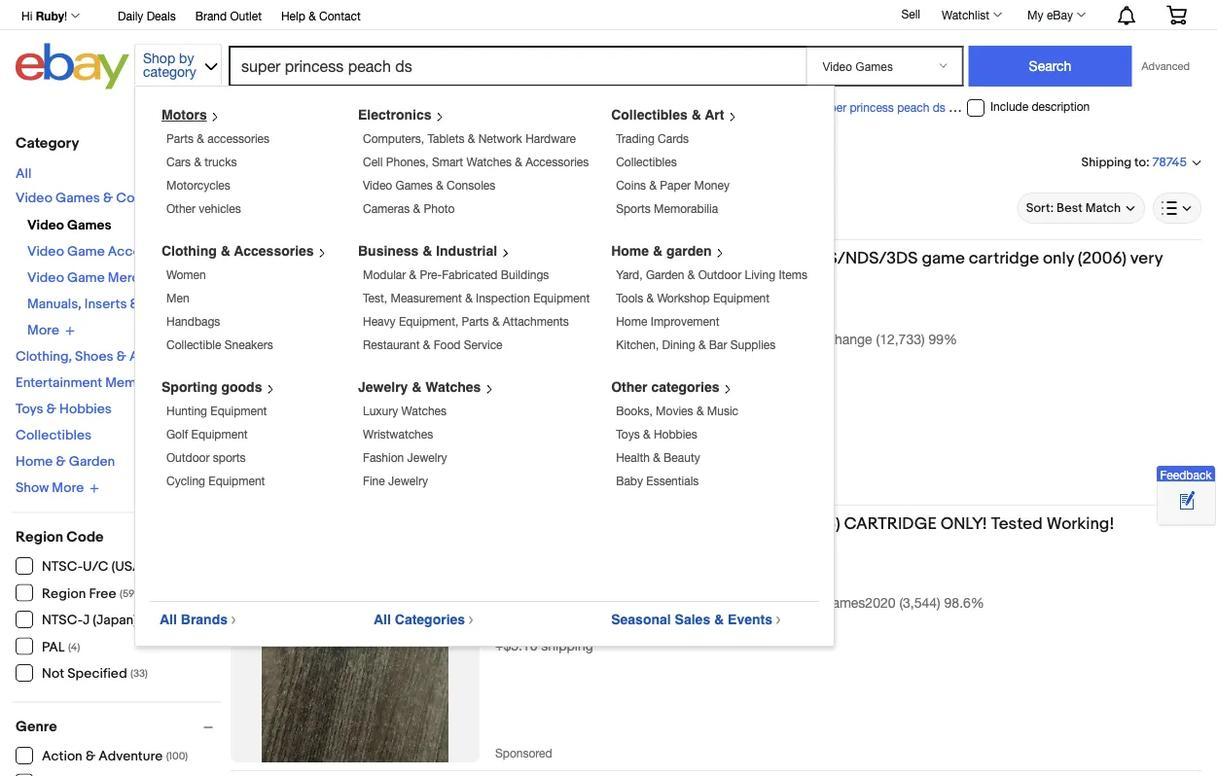 Task type: vqa. For each thing, say whether or not it's contained in the screenshot.


Task type: locate. For each thing, give the bounding box(es) containing it.
outdoor up tools & workshop equipment link
[[699, 268, 742, 282]]

home improvement link
[[616, 315, 720, 329]]

watches down jewelry & watches
[[402, 404, 447, 418]]

ntsc- for u/c
[[42, 559, 83, 576]]

1 vertical spatial outdoor
[[166, 451, 210, 465]]

0 vertical spatial toys
[[16, 402, 43, 418]]

clothing, shoes & accessories entertainment memorabilia toys & hobbies collectibles home & garden
[[16, 349, 207, 471]]

princess down yard, garden & outdoor living items link
[[705, 293, 758, 309]]

princess inside "main content"
[[363, 152, 421, 169]]

princess
[[623, 248, 688, 269], [705, 293, 758, 309], [544, 514, 609, 534]]

outdoor sports link
[[166, 451, 246, 465]]

toys & hobbies link up "health & beauty" link
[[616, 428, 698, 441]]

0 horizontal spatial super
[[495, 514, 540, 534]]

1 horizontal spatial other
[[612, 380, 648, 395]]

account navigation
[[11, 0, 1202, 30]]

feedback
[[1161, 468, 1212, 482]]

1 vertical spatial parts
[[462, 315, 489, 329]]

shop by category banner
[[11, 0, 1202, 647]]

0 horizontal spatial hobbies
[[59, 402, 112, 418]]

0 vertical spatial princess
[[623, 248, 688, 269]]

chrislexgames2020
[[778, 595, 896, 611]]

collectibles link down trading cards "link" at the top right
[[616, 155, 677, 169]]

0 vertical spatial garden
[[646, 268, 685, 282]]

1 vertical spatial home
[[616, 315, 648, 329]]

hobbies down movies
[[654, 428, 698, 441]]

peach down tablets
[[424, 152, 466, 169]]

games inside computers, tablets & network hardware cell phones, smart watches & accessories video games & consoles cameras & photo
[[396, 179, 433, 192]]

peach
[[692, 248, 739, 269], [762, 293, 800, 309], [613, 514, 660, 534]]

peach inside super princess peach ds (nintendo ds, 2006) cartridge only! tested working! link
[[613, 514, 660, 534]]

clothing,
[[16, 349, 72, 366]]

shop by category button
[[134, 43, 222, 85]]

games down video games & consoles
[[67, 218, 112, 234]]

games inside video games video game accessories video game merchandise manuals, inserts & box art
[[67, 218, 112, 234]]

0 vertical spatial game
[[67, 244, 105, 260]]

2 ntsc- from the top
[[42, 613, 83, 629]]

by
[[179, 50, 194, 66]]

0 horizontal spatial video games & consoles link
[[16, 190, 175, 207]]

accessories up merchandise
[[108, 244, 186, 260]]

garden up show more button
[[69, 454, 115, 471]]

collectibles down trading cards "link" at the top right
[[616, 155, 677, 169]]

princess for super princess peach
[[678, 100, 722, 114]]

more up clothing,
[[27, 323, 59, 339]]

handbags
[[166, 315, 220, 329]]

toys
[[16, 402, 43, 418], [616, 428, 640, 441]]

1 horizontal spatial video games & consoles link
[[363, 179, 496, 192]]

1 horizontal spatial hobbies
[[654, 428, 698, 441]]

1 horizontal spatial memorabilia
[[654, 202, 718, 216]]

equipment inside the modular & pre-fabricated buildings test, measurement & inspection equipment heavy equipment, parts & attachments restaurant & food service
[[534, 292, 590, 305]]

handbags link
[[166, 315, 220, 329]]

pre-
[[420, 268, 442, 282], [495, 293, 521, 309]]

super right listing
[[575, 248, 619, 269]]

1 vertical spatial super
[[665, 293, 702, 309]]

fashion
[[363, 451, 404, 465]]

home & garden link
[[612, 243, 733, 259]]

peach up tools & workshop equipment link
[[692, 248, 739, 269]]

0 vertical spatial other
[[166, 202, 196, 216]]

seasonal sales & events
[[612, 612, 773, 628]]

save this search
[[542, 153, 635, 168]]

home inside clothing, shoes & accessories entertainment memorabilia toys & hobbies collectibles home & garden
[[16, 454, 53, 471]]

1 vertical spatial game
[[67, 270, 105, 287]]

& inside trading cards collectibles coins & paper money sports memorabilia
[[650, 179, 657, 192]]

0 horizontal spatial princess
[[544, 514, 609, 534]]

contact
[[319, 9, 361, 22]]

art inside shop by category banner
[[705, 107, 725, 123]]

region for region code
[[16, 529, 63, 547]]

1 vertical spatial garden
[[69, 454, 115, 471]]

modular & pre-fabricated buildings test, measurement & inspection equipment heavy equipment, parts & attachments restaurant & food service
[[363, 268, 590, 352]]

peach for ds
[[613, 514, 660, 534]]

1 vertical spatial princess
[[705, 293, 758, 309]]

peach left complete
[[898, 100, 930, 114]]

peach right collectibles & art on the top right of the page
[[725, 100, 757, 114]]

ntsc- down the region code
[[42, 559, 83, 576]]

collectibles inside clothing, shoes & accessories entertainment memorabilia toys & hobbies collectibles home & garden
[[16, 428, 92, 444]]

home for clothing, shoes & accessories entertainment memorabilia toys & hobbies collectibles home & garden
[[16, 454, 53, 471]]

0 horizontal spatial super
[[322, 152, 360, 169]]

1 ntsc- from the top
[[42, 559, 83, 576]]

1 horizontal spatial parts
[[462, 315, 489, 329]]

seasonal
[[612, 612, 671, 628]]

0 vertical spatial hobbies
[[59, 402, 112, 418]]

1 horizontal spatial garden
[[646, 268, 685, 282]]

parts down the test, measurement & inspection equipment "link"
[[462, 315, 489, 329]]

0 vertical spatial more
[[27, 323, 59, 339]]

1 vertical spatial watches
[[426, 380, 481, 395]]

cycling equipment link
[[166, 475, 265, 488]]

region left code
[[16, 529, 63, 547]]

hobbies inside clothing, shoes & accessories entertainment memorabilia toys & hobbies collectibles home & garden
[[59, 402, 112, 418]]

0 horizontal spatial toys
[[16, 402, 43, 418]]

0 vertical spatial pre-
[[420, 268, 442, 282]]

0 vertical spatial parts
[[166, 132, 194, 146]]

ds left complete
[[933, 100, 946, 114]]

outdoor up cycling
[[166, 451, 210, 465]]

watches down "food"
[[426, 380, 481, 395]]

all down category on the left top of the page
[[16, 166, 32, 183]]

2 horizontal spatial super
[[665, 293, 702, 309]]

main content containing $30.00
[[231, 125, 1202, 777]]

memorabilia down "paper"
[[654, 202, 718, 216]]

super inside super princess peach nintendo ds/nds/3ds game cartridge only (2006) very good
[[575, 248, 619, 269]]

women link
[[166, 268, 206, 282]]

super up $37.99
[[495, 514, 540, 534]]

peach up computers,
[[364, 100, 396, 114]]

2 horizontal spatial princess
[[705, 293, 758, 309]]

super for super princess peach
[[645, 100, 674, 114]]

women
[[166, 268, 206, 282]]

& inside account navigation
[[309, 9, 316, 22]]

parts
[[166, 132, 194, 146], [462, 315, 489, 329]]

+$5.10
[[495, 638, 538, 654]]

jewelry & watches link
[[358, 380, 502, 395]]

0 horizontal spatial memorabilia
[[105, 375, 182, 392]]

watches inside luxury watches wristwatches fashion jewelry fine jewelry
[[402, 404, 447, 418]]

ds left description at the top of the page
[[1016, 100, 1032, 114]]

0 horizontal spatial parts
[[166, 132, 194, 146]]

0 vertical spatial super
[[575, 248, 619, 269]]

pre-owned · nintendo ds · super princess peach
[[495, 293, 800, 309]]

2 vertical spatial princess
[[544, 514, 609, 534]]

home up yard,
[[612, 243, 649, 259]]

pre- down 'good'
[[495, 293, 521, 309]]

brand outlet link
[[195, 6, 262, 27]]

(100)
[[166, 751, 188, 764]]

nintendo for peach
[[743, 248, 812, 269]]

parts up cars
[[166, 132, 194, 146]]

pre- up measurement
[[420, 268, 442, 282]]

peach down items
[[762, 293, 800, 309]]

collectibles inside trading cards collectibles coins & paper money sports memorabilia
[[616, 155, 677, 169]]

region up j
[[42, 586, 86, 603]]

save this search button
[[497, 144, 641, 177]]

consoles inside computers, tablets & network hardware cell phones, smart watches & accessories video games & consoles cameras & photo
[[447, 179, 496, 192]]

toys & hobbies link down the entertainment
[[16, 402, 112, 418]]

ds down computers, tablets & network hardware link
[[469, 152, 485, 169]]

nintendo inside super princess peach nintendo ds/nds/3ds game cartridge only (2006) very good
[[743, 248, 812, 269]]

other vehicles link
[[166, 202, 241, 216]]

peach down baby
[[613, 514, 660, 534]]

1 vertical spatial ds
[[663, 514, 685, 534]]

1 vertical spatial toys & hobbies link
[[616, 428, 698, 441]]

adventure
[[98, 749, 163, 766]]

none submit inside shop by category banner
[[969, 46, 1133, 87]]

accessories inside clothing, shoes & accessories entertainment memorabilia toys & hobbies collectibles home & garden
[[130, 349, 207, 366]]

(nintendo
[[689, 514, 763, 534]]

jewelry down fashion jewelry link
[[388, 475, 428, 488]]

games for consoles
[[55, 190, 100, 207]]

0 vertical spatial home
[[612, 243, 649, 259]]

1 horizontal spatial pre-
[[495, 293, 521, 309]]

Search for anything text field
[[232, 48, 803, 85]]

food
[[434, 338, 461, 352]]

not
[[42, 666, 64, 683]]

0 horizontal spatial nintendo
[[576, 293, 632, 309]]

super princess peach ds
[[322, 152, 485, 169]]

1 vertical spatial collectibles
[[616, 155, 677, 169]]

0 vertical spatial nintendo
[[743, 248, 812, 269]]

ntsc- up pal (4)
[[42, 613, 83, 629]]

pre- inside the modular & pre-fabricated buildings test, measurement & inspection equipment heavy equipment, parts & attachments restaurant & food service
[[420, 268, 442, 282]]

2 vertical spatial collectibles
[[16, 428, 92, 444]]

hobbies down entertainment memorabilia link
[[59, 402, 112, 418]]

0 vertical spatial watches
[[467, 155, 512, 169]]

save
[[542, 153, 570, 168]]

ruby
[[36, 9, 64, 22]]

all right (38)
[[160, 612, 177, 628]]

1 horizontal spatial peach
[[692, 248, 739, 269]]

0 horizontal spatial ·
[[569, 293, 572, 309]]

home inside yard, garden & outdoor living items tools & workshop equipment home improvement kitchen, dining & bar supplies
[[616, 315, 648, 329]]

equipment up attachments
[[534, 292, 590, 305]]

code
[[67, 529, 104, 547]]

2 vertical spatial peach
[[613, 514, 660, 534]]

more down home & garden link
[[52, 480, 84, 497]]

fine
[[363, 475, 385, 488]]

motorcycles
[[166, 179, 230, 192]]

my ebay link
[[1017, 3, 1095, 26]]

home & garden link
[[16, 454, 115, 471]]

video games & consoles link up video game accessories link at top
[[16, 190, 175, 207]]

2 horizontal spatial all
[[374, 612, 391, 628]]

box
[[143, 296, 166, 313]]

game up inserts
[[67, 270, 105, 287]]

0 vertical spatial peach
[[692, 248, 739, 269]]

super for nintendo
[[575, 248, 619, 269]]

peach inside super princess peach nintendo ds/nds/3ds game cartridge only (2006) very good
[[692, 248, 739, 269]]

new listing
[[495, 251, 571, 266]]

1 horizontal spatial super
[[645, 100, 674, 114]]

0 horizontal spatial pre-
[[420, 268, 442, 282]]

1 horizontal spatial super
[[575, 248, 619, 269]]

ntsc- for j
[[42, 613, 83, 629]]

2 vertical spatial watches
[[402, 404, 447, 418]]

1 horizontal spatial all
[[160, 612, 177, 628]]

collectibles up home & garden link
[[16, 428, 92, 444]]

0 horizontal spatial outdoor
[[166, 451, 210, 465]]

main content
[[231, 125, 1202, 777]]

brand
[[195, 9, 227, 22]]

movies
[[656, 404, 694, 418]]

include description
[[991, 100, 1090, 114]]

collectibles up trading cards "link" at the top right
[[612, 107, 688, 123]]

equipment down living
[[713, 292, 770, 305]]

toys down the entertainment
[[16, 402, 43, 418]]

princess up 'pre-owned · nintendo ds · super princess peach'
[[623, 248, 688, 269]]

2 vertical spatial jewelry
[[388, 475, 428, 488]]

super up improvement
[[665, 293, 702, 309]]

memorabilia
[[654, 202, 718, 216], [105, 375, 182, 392]]

games up now
[[396, 179, 433, 192]]

peach for super princess peach
[[725, 100, 757, 114]]

sporting
[[162, 380, 218, 395]]

super
[[575, 248, 619, 269], [665, 293, 702, 309], [495, 514, 540, 534]]

ds down yard,
[[636, 293, 654, 309]]

1 vertical spatial toys
[[616, 428, 640, 441]]

luxury watches link
[[363, 404, 447, 418]]

1 horizontal spatial outdoor
[[699, 268, 742, 282]]

(59)
[[120, 588, 137, 601]]

business & industrial
[[358, 243, 498, 259]]

0 vertical spatial toys & hobbies link
[[16, 402, 112, 418]]

2 horizontal spatial super
[[818, 100, 847, 114]]

u/c
[[83, 559, 109, 576]]

home up show
[[16, 454, 53, 471]]

consoles down cars
[[116, 190, 175, 207]]

1 horizontal spatial ·
[[658, 293, 662, 309]]

coins
[[616, 179, 646, 192]]

other down motorcycles link
[[166, 202, 196, 216]]

toys & hobbies link
[[16, 402, 112, 418], [616, 428, 698, 441]]

sporting goods
[[162, 380, 262, 395]]

princess peach ds cib
[[316, 100, 432, 114]]

super inside "main content"
[[322, 152, 360, 169]]

(12,733)
[[877, 331, 925, 347]]

1 horizontal spatial consoles
[[447, 179, 496, 192]]

all link
[[16, 166, 32, 183]]

other inside parts & accessories cars & trucks motorcycles other vehicles
[[166, 202, 196, 216]]

$37.99
[[495, 591, 571, 621]]

consoles down cell phones, smart watches & accessories link
[[447, 179, 496, 192]]

1 horizontal spatial nintendo
[[743, 248, 812, 269]]

ds down essentials
[[663, 514, 685, 534]]

vehicles
[[199, 202, 241, 216]]

princess up $37.99
[[544, 514, 609, 534]]

99%
[[929, 331, 958, 347]]

game up "video game merchandise" link
[[67, 244, 105, 260]]

None submit
[[969, 46, 1133, 87]]

0 horizontal spatial collectibles link
[[16, 428, 92, 444]]

collectibles & art link
[[612, 107, 745, 123]]

1 vertical spatial ntsc-
[[42, 613, 83, 629]]

1 vertical spatial more
[[52, 480, 84, 497]]

hunting equipment golf equipment outdoor sports cycling equipment
[[166, 404, 267, 488]]

hi
[[21, 9, 32, 22]]

collectibles link up home & garden link
[[16, 428, 92, 444]]

1 vertical spatial pre-
[[495, 293, 521, 309]]

1 vertical spatial memorabilia
[[105, 375, 182, 392]]

2 vertical spatial home
[[16, 454, 53, 471]]

garden inside yard, garden & outdoor living items tools & workshop equipment home improvement kitchen, dining & bar supplies
[[646, 268, 685, 282]]

garden inside clothing, shoes & accessories entertainment memorabilia toys & hobbies collectibles home & garden
[[69, 454, 115, 471]]

0 vertical spatial art
[[705, 107, 725, 123]]

equipment inside yard, garden & outdoor living items tools & workshop equipment home improvement kitchen, dining & bar supplies
[[713, 292, 770, 305]]

1 vertical spatial hobbies
[[654, 428, 698, 441]]

0 vertical spatial memorabilia
[[654, 202, 718, 216]]

0 vertical spatial ds
[[636, 293, 654, 309]]

accessories up sporting
[[130, 349, 207, 366]]

this
[[573, 153, 594, 168]]

toys up health
[[616, 428, 640, 441]]

memorabilia inside clothing, shoes & accessories entertainment memorabilia toys & hobbies collectibles home & garden
[[105, 375, 182, 392]]

0 horizontal spatial all
[[16, 166, 32, 183]]

accessories inside computers, tablets & network hardware cell phones, smart watches & accessories video games & consoles cameras & photo
[[526, 155, 589, 169]]

0 horizontal spatial ds
[[636, 293, 654, 309]]

1 vertical spatial art
[[169, 296, 189, 313]]

accessories down hardware
[[526, 155, 589, 169]]

0 vertical spatial region
[[16, 529, 63, 547]]

video games & consoles link up photo in the top left of the page
[[363, 179, 496, 192]]

0 vertical spatial collectibles link
[[616, 155, 677, 169]]

category
[[143, 64, 196, 80]]

0 horizontal spatial peach
[[613, 514, 660, 534]]

collectibles & art
[[612, 107, 725, 123]]

games up video game accessories link at top
[[55, 190, 100, 207]]

0 horizontal spatial other
[[166, 202, 196, 216]]

0 vertical spatial ntsc-
[[42, 559, 83, 576]]

0 horizontal spatial garden
[[69, 454, 115, 471]]

ds left cib at the left top
[[399, 100, 412, 114]]

· up home improvement link
[[658, 293, 662, 309]]

· right owned
[[569, 293, 572, 309]]

princess inside super princess peach nintendo ds/nds/3ds game cartridge only (2006) very good
[[623, 248, 688, 269]]

home down tools
[[616, 315, 648, 329]]

watches down network
[[467, 155, 512, 169]]

princess for nintendo
[[623, 248, 688, 269]]

description
[[1032, 100, 1090, 114]]

1 game from the top
[[67, 244, 105, 260]]

cards
[[658, 132, 689, 146]]

jewelry down wristwatches link
[[407, 451, 447, 465]]

deals
[[147, 9, 176, 22]]

1 vertical spatial nintendo
[[576, 293, 632, 309]]

super for super princess peach ds complete
[[818, 100, 847, 114]]

garden down the home & garden
[[646, 268, 685, 282]]

other up books,
[[612, 380, 648, 395]]

peach for super princess peach ds
[[424, 152, 466, 169]]

modular & pre-fabricated buildings link
[[363, 268, 549, 282]]

0 horizontal spatial art
[[169, 296, 189, 313]]

1 vertical spatial collectibles link
[[16, 428, 92, 444]]

games
[[396, 179, 433, 192], [55, 190, 100, 207], [67, 218, 112, 234]]

1 horizontal spatial princess
[[623, 248, 688, 269]]

jewelry up luxury
[[358, 380, 408, 395]]

all left categories
[[374, 612, 391, 628]]

2 horizontal spatial peach
[[762, 293, 800, 309]]

cars
[[166, 155, 191, 169]]

1 vertical spatial region
[[42, 586, 86, 603]]

2 · from the left
[[658, 293, 662, 309]]

video
[[363, 179, 393, 192], [16, 190, 52, 207], [27, 218, 64, 234], [27, 244, 64, 260], [27, 270, 64, 287]]

daily
[[118, 9, 143, 22]]

0 vertical spatial outdoor
[[699, 268, 742, 282]]

1 horizontal spatial art
[[705, 107, 725, 123]]

parts inside the modular & pre-fabricated buildings test, measurement & inspection equipment heavy equipment, parts & attachments restaurant & food service
[[462, 315, 489, 329]]

memorabilia down clothing, shoes & accessories link
[[105, 375, 182, 392]]

your shopping cart image
[[1166, 5, 1189, 25]]

goods
[[221, 380, 262, 395]]

heavy
[[363, 315, 396, 329]]

super princess peach ds complete
[[818, 100, 1001, 114]]

ds/nds/3ds
[[816, 248, 918, 269]]

all for all brands
[[160, 612, 177, 628]]



Task type: describe. For each thing, give the bounding box(es) containing it.
supplies
[[731, 338, 776, 352]]

genre
[[16, 719, 57, 736]]

super princess peach ds (nintendo ds, 2006) cartridge only! tested working! image
[[262, 514, 449, 763]]

cycling
[[166, 475, 205, 488]]

(us/canada)
[[112, 559, 190, 576]]

0 vertical spatial jewelry
[[358, 380, 408, 395]]

clothing & accessories
[[162, 243, 314, 259]]

inserts
[[85, 296, 127, 313]]

shipping
[[542, 638, 594, 654]]

only
[[1043, 248, 1075, 269]]

games for game
[[67, 218, 112, 234]]

2 game from the top
[[67, 270, 105, 287]]

improvement
[[651, 315, 720, 329]]

super for super princess peach ds
[[322, 152, 360, 169]]

home for yard, garden & outdoor living items tools & workshop equipment home improvement kitchen, dining & bar supplies
[[616, 315, 648, 329]]

(3,544)
[[900, 595, 941, 611]]

video game accessories link
[[27, 244, 186, 260]]

collectible sneakers link
[[166, 338, 273, 352]]

& inside video games video game accessories video game merchandise manuals, inserts & box art
[[130, 296, 140, 313]]

0 horizontal spatial consoles
[[116, 190, 175, 207]]

parts inside parts & accessories cars & trucks motorcycles other vehicles
[[166, 132, 194, 146]]

luxury watches wristwatches fashion jewelry fine jewelry
[[363, 404, 447, 488]]

2006)
[[796, 514, 841, 534]]

outdoor inside yard, garden & outdoor living items tools & workshop equipment home improvement kitchen, dining & bar supplies
[[699, 268, 742, 282]]

all categories
[[374, 612, 465, 628]]

paper
[[660, 179, 691, 192]]

all for all categories
[[374, 612, 391, 628]]

smart
[[432, 155, 463, 169]]

clothing, shoes & accessories link
[[16, 349, 207, 366]]

region for region free (59)
[[42, 586, 86, 603]]

essentials
[[647, 475, 699, 488]]

test, measurement & inspection equipment link
[[363, 292, 590, 305]]

all for all
[[16, 166, 32, 183]]

super princess peach nintendo ds/nds/3ds game cartridge only (2006) very good image
[[231, 248, 480, 497]]

pre- inside "main content"
[[495, 293, 521, 309]]

good
[[495, 269, 540, 289]]

hobbies inside books, movies & music toys & hobbies health & beauty baby essentials
[[654, 428, 698, 441]]

shop
[[143, 50, 175, 66]]

daily deals
[[118, 9, 176, 22]]

all categories link
[[374, 612, 482, 628]]

other categories
[[612, 380, 720, 395]]

listing options selector. list view selected. image
[[1162, 201, 1193, 216]]

computers, tablets & network hardware cell phones, smart watches & accessories video games & consoles cameras & photo
[[363, 132, 589, 216]]

cameras
[[363, 202, 410, 216]]

toys inside clothing, shoes & accessories entertainment memorabilia toys & hobbies collectibles home & garden
[[16, 402, 43, 418]]

toys inside books, movies & music toys & hobbies health & beauty baby essentials
[[616, 428, 640, 441]]

super princess peach
[[645, 100, 761, 114]]

0 vertical spatial collectibles
[[612, 107, 688, 123]]

watchlist
[[942, 8, 990, 21]]

motorcycles link
[[166, 179, 230, 192]]

authentic
[[578, 100, 630, 114]]

all brands
[[160, 612, 228, 628]]

sporting goods link
[[162, 380, 283, 395]]

0 horizontal spatial toys & hobbies link
[[16, 402, 112, 418]]

:
[[1147, 155, 1150, 170]]

peach for nintendo
[[692, 248, 739, 269]]

princess for super princess peach ds complete
[[850, 100, 894, 114]]

1 horizontal spatial toys & hobbies link
[[616, 428, 698, 441]]

outdoor inside hunting equipment golf equipment outdoor sports cycling equipment
[[166, 451, 210, 465]]

super for ds
[[495, 514, 540, 534]]

advanced link
[[1133, 47, 1200, 86]]

action & adventure (100)
[[42, 749, 188, 766]]

equipment down sports
[[209, 475, 265, 488]]

equipment down hunting equipment link
[[191, 428, 248, 441]]

sneakers
[[225, 338, 273, 352]]

1 vertical spatial other
[[612, 380, 648, 395]]

action
[[42, 749, 83, 766]]

art inside video games video game accessories video game merchandise manuals, inserts & box art
[[169, 296, 189, 313]]

1 · from the left
[[569, 293, 572, 309]]

help
[[281, 9, 305, 22]]

1 horizontal spatial ds
[[663, 514, 685, 534]]

cameras & photo link
[[363, 202, 455, 216]]

hunting equipment link
[[166, 404, 267, 418]]

memorabilia inside trading cards collectibles coins & paper money sports memorabilia
[[654, 202, 718, 216]]

sell link
[[893, 7, 930, 21]]

1 horizontal spatial collectibles link
[[616, 155, 677, 169]]

super princess peach nintendo ds/nds/3ds game cartridge only (2006) very good heading
[[495, 248, 1163, 289]]

sort: best match button
[[1018, 193, 1146, 224]]

complete
[[949, 100, 1001, 114]]

wristwatches
[[363, 428, 433, 441]]

watch super princess peach nintendo ds/nds/3ds game cartridge only (2006) very good image
[[446, 259, 469, 282]]

watches inside computers, tablets & network hardware cell phones, smart watches & accessories video games & consoles cameras & photo
[[467, 155, 512, 169]]

manuals, inserts & box art link
[[27, 296, 189, 313]]

super princess peach ds (nintendo ds, 2006) cartridge only! tested working!
[[495, 514, 1115, 534]]

ds,
[[767, 514, 793, 534]]

only!
[[941, 514, 988, 534]]

trading
[[616, 132, 655, 146]]

entertainment
[[16, 375, 102, 392]]

it
[[392, 201, 400, 216]]

photo
[[424, 202, 455, 216]]

sales
[[675, 612, 711, 628]]

phones,
[[386, 155, 429, 169]]

cartridge
[[844, 514, 937, 534]]

peach for super princess peach ds complete
[[898, 100, 930, 114]]

restaurant
[[363, 338, 420, 352]]

cartridge
[[969, 248, 1040, 269]]

ntsc-j (japan) (38)
[[42, 613, 158, 629]]

authentic link
[[447, 100, 630, 114]]

hunting
[[166, 404, 207, 418]]

super princess peach ds (nintendo ds, 2006) cartridge only! tested working! heading
[[495, 514, 1115, 534]]

ntsc-u/c (us/canada) link
[[16, 558, 211, 576]]

tools
[[616, 292, 644, 305]]

books,
[[616, 404, 653, 418]]

cell phones, smart watches & accessories link
[[363, 155, 589, 169]]

ebay
[[1047, 8, 1074, 21]]

princess for super princess peach ds
[[363, 152, 421, 169]]

home & garden
[[612, 243, 712, 259]]

(2006)
[[1078, 248, 1127, 269]]

to
[[1135, 155, 1147, 170]]

cars & trucks link
[[166, 155, 237, 169]]

service
[[464, 338, 503, 352]]

nintendo for ·
[[576, 293, 632, 309]]

attachments
[[503, 315, 569, 329]]

j
[[83, 613, 90, 629]]

golf
[[166, 428, 188, 441]]

1 vertical spatial jewelry
[[407, 451, 447, 465]]

video inside computers, tablets & network hardware cell phones, smart watches & accessories video games & consoles cameras & photo
[[363, 179, 393, 192]]

1 vertical spatial peach
[[762, 293, 800, 309]]

fabricated
[[442, 268, 498, 282]]

princess for ds
[[544, 514, 609, 534]]

sort:
[[1027, 201, 1054, 216]]

motors link
[[162, 107, 227, 123]]

not specified (33)
[[42, 666, 148, 683]]

accessories down vehicles
[[234, 243, 314, 259]]

category
[[16, 134, 79, 152]]

genre button
[[16, 719, 222, 736]]

trading cards collectibles coins & paper money sports memorabilia
[[616, 132, 730, 216]]

equipment down goods
[[211, 404, 267, 418]]

region code
[[16, 529, 104, 547]]

events
[[728, 612, 773, 628]]

clothing & accessories link
[[162, 243, 335, 259]]

accessories inside video games video game accessories video game merchandise manuals, inserts & box art
[[108, 244, 186, 260]]



